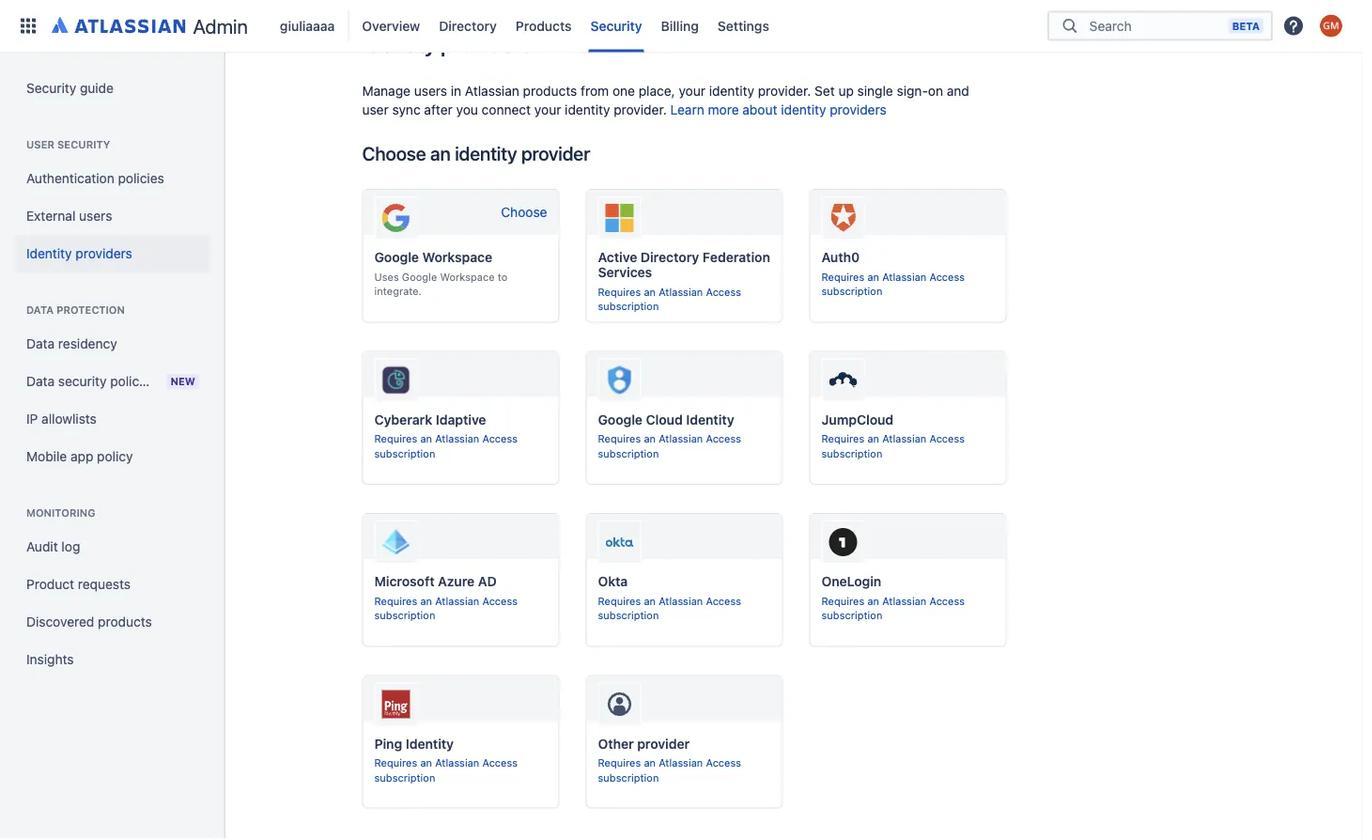 Task type: locate. For each thing, give the bounding box(es) containing it.
0 vertical spatial security
[[57, 139, 110, 151]]

log
[[61, 539, 80, 554]]

1 vertical spatial provider.
[[614, 102, 667, 118]]

ping identity requires an atlassian access subscription
[[374, 736, 518, 784]]

giuliaaaa
[[423, 8, 476, 23], [280, 18, 335, 33]]

security for security
[[591, 18, 642, 33]]

product requests link
[[15, 566, 211, 603]]

1 horizontal spatial directory
[[641, 250, 699, 265]]

authentication
[[26, 171, 114, 186]]

3 data from the top
[[26, 374, 55, 389]]

your right the connect
[[535, 102, 561, 118]]

an
[[430, 142, 451, 164], [868, 271, 880, 283], [644, 286, 656, 298], [420, 433, 432, 445], [644, 433, 656, 445], [868, 433, 880, 445], [420, 595, 432, 607], [644, 595, 656, 607], [868, 595, 880, 607], [420, 757, 432, 769], [644, 757, 656, 769]]

0 horizontal spatial products
[[98, 614, 152, 630]]

access inside cyberark idaptive requires an atlassian access subscription
[[483, 433, 518, 445]]

users inside manage users in atlassian products from one place, your identity provider. set up single sign-on and user sync after you connect your identity provider.
[[414, 84, 447, 99]]

2 security from the top
[[58, 374, 107, 389]]

product requests
[[26, 577, 131, 592]]

0 horizontal spatial choose
[[362, 142, 426, 164]]

0 horizontal spatial giuliaaaa
[[280, 18, 335, 33]]

data left residency
[[26, 336, 55, 351]]

access inside ping identity requires an atlassian access subscription
[[483, 757, 518, 769]]

2 vertical spatial google
[[598, 412, 643, 428]]

requires inside google cloud identity requires an atlassian access subscription
[[598, 433, 641, 445]]

settings link
[[712, 11, 775, 41]]

an inside auth0 requires an atlassian access subscription
[[868, 271, 880, 283]]

google inside google cloud identity requires an atlassian access subscription
[[598, 412, 643, 428]]

subscription down jumpcloud
[[822, 448, 883, 460]]

requires inside ping identity requires an atlassian access subscription
[[374, 757, 417, 769]]

app
[[70, 449, 93, 464]]

identity providers up in
[[362, 31, 532, 58]]

sign-
[[897, 84, 928, 99]]

2 vertical spatial data
[[26, 374, 55, 389]]

requires an atlassian access subscription button for ping identity
[[374, 756, 547, 786]]

directory link
[[433, 11, 503, 41]]

idaptive
[[436, 412, 486, 428]]

atlassian image
[[52, 13, 186, 36], [52, 13, 186, 36]]

1 data from the top
[[26, 304, 54, 316]]

giuliaaaa link right overview
[[423, 4, 476, 27]]

identity down external
[[26, 246, 72, 261]]

jumpcloud requires an atlassian access subscription
[[822, 412, 965, 460]]

azure
[[438, 574, 475, 590]]

requires an atlassian access subscription button for okta
[[598, 594, 771, 624]]

connect
[[482, 102, 531, 118]]

about
[[743, 102, 778, 118]]

1 vertical spatial security
[[26, 80, 76, 96]]

an inside other provider requires an atlassian access subscription
[[644, 757, 656, 769]]

0 horizontal spatial provider.
[[614, 102, 667, 118]]

directory inside active directory federation services requires an atlassian access subscription
[[641, 250, 699, 265]]

requires an atlassian access subscription button down jumpcloud
[[822, 432, 995, 462]]

1 security from the top
[[57, 139, 110, 151]]

products down product requests link on the bottom of the page
[[98, 614, 152, 630]]

choose up to
[[501, 205, 547, 220]]

1 horizontal spatial your
[[679, 84, 706, 99]]

subscription down auth0
[[822, 286, 883, 298]]

identity down set
[[781, 102, 827, 118]]

1 horizontal spatial security
[[591, 18, 642, 33]]

security for security guide
[[26, 80, 76, 96]]

learn more about identity providers
[[671, 102, 887, 118]]

0 vertical spatial choose
[[362, 142, 426, 164]]

subscription inside cyberark idaptive requires an atlassian access subscription
[[374, 448, 435, 460]]

requires an atlassian access subscription button down okta
[[598, 594, 771, 624]]

external users link
[[15, 197, 211, 235]]

atlassian inside active directory federation services requires an atlassian access subscription
[[659, 286, 703, 298]]

0 vertical spatial google
[[374, 250, 419, 265]]

account image
[[1320, 15, 1343, 37]]

giuliaaaa right overview
[[423, 8, 476, 23]]

policies down data residency link
[[110, 374, 156, 389]]

policies up external users link
[[118, 171, 164, 186]]

provider down the connect
[[521, 142, 590, 164]]

requires an atlassian access subscription button down azure
[[374, 594, 547, 624]]

2 horizontal spatial providers
[[830, 102, 887, 118]]

security left billing
[[591, 18, 642, 33]]

0 vertical spatial security
[[591, 18, 642, 33]]

manage
[[362, 84, 411, 99]]

subscription down cloud
[[598, 448, 659, 460]]

1 vertical spatial policies
[[110, 374, 156, 389]]

subscription down ping
[[374, 772, 435, 784]]

admin up manage
[[362, 8, 401, 23]]

1 horizontal spatial admin link
[[362, 4, 401, 27]]

google
[[374, 250, 419, 265], [402, 271, 437, 283], [598, 412, 643, 428]]

identity right cloud
[[686, 412, 735, 428]]

requires
[[822, 271, 865, 283], [598, 286, 641, 298], [374, 433, 417, 445], [598, 433, 641, 445], [822, 433, 865, 445], [374, 595, 417, 607], [598, 595, 641, 607], [822, 595, 865, 607], [374, 757, 417, 769], [598, 757, 641, 769]]

access
[[930, 271, 965, 283], [706, 286, 741, 298], [483, 433, 518, 445], [706, 433, 741, 445], [930, 433, 965, 445], [483, 595, 518, 607], [706, 595, 741, 607], [930, 595, 965, 607], [483, 757, 518, 769], [706, 757, 741, 769]]

choose down sync on the left of the page
[[362, 142, 426, 164]]

1 vertical spatial provider
[[637, 736, 690, 752]]

admin link up manage
[[362, 4, 401, 27]]

identity inside ping identity requires an atlassian access subscription
[[406, 736, 454, 752]]

requires inside onelogin requires an atlassian access subscription
[[822, 595, 865, 607]]

directory
[[439, 18, 497, 33], [641, 250, 699, 265]]

0 horizontal spatial security
[[26, 80, 76, 96]]

atlassian inside okta requires an atlassian access subscription
[[659, 595, 703, 607]]

requires inside the jumpcloud requires an atlassian access subscription
[[822, 433, 865, 445]]

guide
[[80, 80, 114, 96]]

audit
[[26, 539, 58, 554]]

data
[[26, 304, 54, 316], [26, 336, 55, 351], [26, 374, 55, 389]]

security guide
[[26, 80, 114, 96]]

subscription inside microsoft azure ad requires an atlassian access subscription
[[374, 610, 435, 622]]

access inside okta requires an atlassian access subscription
[[706, 595, 741, 607]]

requires an atlassian access subscription button down ping
[[374, 756, 547, 786]]

1 horizontal spatial provider.
[[758, 84, 811, 99]]

your up learn
[[679, 84, 706, 99]]

1 vertical spatial directory
[[641, 250, 699, 265]]

identity down you
[[455, 142, 517, 164]]

2 vertical spatial providers
[[75, 246, 132, 261]]

atlassian inside the jumpcloud requires an atlassian access subscription
[[883, 433, 927, 445]]

1 vertical spatial identity providers
[[26, 246, 132, 261]]

0 vertical spatial provider
[[521, 142, 590, 164]]

0 vertical spatial your
[[679, 84, 706, 99]]

requires an atlassian access subscription button down the other
[[598, 756, 771, 786]]

1 vertical spatial your
[[535, 102, 561, 118]]

1 horizontal spatial users
[[414, 84, 447, 99]]

google up 'integrate.'
[[402, 271, 437, 283]]

identity right ping
[[406, 736, 454, 752]]

requires an atlassian access subscription button down onelogin
[[822, 594, 995, 624]]

requires an atlassian access subscription button for active directory federation services
[[598, 285, 771, 315]]

subscription inside google cloud identity requires an atlassian access subscription
[[598, 448, 659, 460]]

an inside ping identity requires an atlassian access subscription
[[420, 757, 432, 769]]

identity providers down external users
[[26, 246, 132, 261]]

choose an identity provider
[[362, 142, 590, 164]]

products
[[523, 84, 577, 99], [98, 614, 152, 630]]

auth0 requires an atlassian access subscription
[[822, 250, 965, 298]]

data up data residency
[[26, 304, 54, 316]]

billing
[[661, 18, 699, 33]]

security up authentication policies
[[57, 139, 110, 151]]

one
[[613, 84, 635, 99]]

settings
[[718, 18, 770, 33]]

google up uses
[[374, 250, 419, 265]]

subscription down cyberark
[[374, 448, 435, 460]]

users
[[414, 84, 447, 99], [79, 208, 112, 224]]

okta
[[598, 574, 628, 590]]

jumpcloud
[[822, 412, 894, 428]]

subscription down onelogin
[[822, 610, 883, 622]]

identity up manage
[[362, 31, 436, 58]]

cyberark idaptive requires an atlassian access subscription
[[374, 412, 518, 460]]

0 horizontal spatial providers
[[75, 246, 132, 261]]

requires inside microsoft azure ad requires an atlassian access subscription
[[374, 595, 417, 607]]

0 vertical spatial data
[[26, 304, 54, 316]]

1 horizontal spatial choose
[[501, 205, 547, 220]]

1 vertical spatial data
[[26, 336, 55, 351]]

workspace down choose button
[[422, 250, 493, 265]]

admin link up security guide link
[[45, 11, 256, 41]]

providers down up
[[830, 102, 887, 118]]

more
[[708, 102, 739, 118]]

requires an atlassian access subscription button down services
[[598, 285, 771, 315]]

google for google cloud identity
[[598, 412, 643, 428]]

subscription inside the jumpcloud requires an atlassian access subscription
[[822, 448, 883, 460]]

an inside cyberark idaptive requires an atlassian access subscription
[[420, 433, 432, 445]]

0 horizontal spatial users
[[79, 208, 112, 224]]

0 horizontal spatial identity providers
[[26, 246, 132, 261]]

0 vertical spatial workspace
[[422, 250, 493, 265]]

0 horizontal spatial admin
[[193, 14, 248, 38]]

security inside global navigation element
[[591, 18, 642, 33]]

microsoft
[[374, 574, 435, 590]]

to
[[498, 271, 508, 283]]

0 horizontal spatial directory
[[439, 18, 497, 33]]

0 vertical spatial users
[[414, 84, 447, 99]]

atlassian
[[465, 84, 520, 99], [883, 271, 927, 283], [659, 286, 703, 298], [435, 433, 480, 445], [659, 433, 703, 445], [883, 433, 927, 445], [435, 595, 480, 607], [659, 595, 703, 607], [883, 595, 927, 607], [435, 757, 480, 769], [659, 757, 703, 769]]

learn
[[671, 102, 705, 118]]

users up after
[[414, 84, 447, 99]]

1 vertical spatial security
[[58, 374, 107, 389]]

subscription down okta
[[598, 610, 659, 622]]

choose inside button
[[501, 205, 547, 220]]

provider
[[521, 142, 590, 164], [637, 736, 690, 752]]

giuliaaaa left overview
[[280, 18, 335, 33]]

choose
[[362, 142, 426, 164], [501, 205, 547, 220]]

subscription down the other
[[598, 772, 659, 784]]

provider right the other
[[637, 736, 690, 752]]

atlassian inside ping identity requires an atlassian access subscription
[[435, 757, 480, 769]]

protection
[[56, 304, 125, 316]]

subscription down services
[[598, 301, 659, 313]]

subscription
[[822, 286, 883, 298], [598, 301, 659, 313], [374, 448, 435, 460], [598, 448, 659, 460], [822, 448, 883, 460], [374, 610, 435, 622], [598, 610, 659, 622], [822, 610, 883, 622], [374, 772, 435, 784], [598, 772, 659, 784]]

security
[[591, 18, 642, 33], [26, 80, 76, 96]]

learn more about identity providers link
[[671, 102, 887, 118]]

users down authentication policies
[[79, 208, 112, 224]]

search icon image
[[1059, 16, 1082, 35]]

0 horizontal spatial admin link
[[45, 11, 256, 41]]

1 vertical spatial choose
[[501, 205, 547, 220]]

1 vertical spatial workspace
[[440, 271, 495, 283]]

authentication policies link
[[15, 160, 211, 197]]

requires an atlassian access subscription button down idaptive
[[374, 432, 547, 462]]

products left 'from'
[[523, 84, 577, 99]]

allowlists
[[41, 411, 97, 427]]

onelogin
[[822, 574, 882, 590]]

provider. down one
[[614, 102, 667, 118]]

provider. up learn more about identity providers
[[758, 84, 811, 99]]

requires inside auth0 requires an atlassian access subscription
[[822, 271, 865, 283]]

google left cloud
[[598, 412, 643, 428]]

1 vertical spatial users
[[79, 208, 112, 224]]

data for data security policies
[[26, 374, 55, 389]]

providers down external users link
[[75, 246, 132, 261]]

discovered products link
[[15, 603, 211, 641]]

1 horizontal spatial products
[[523, 84, 577, 99]]

requests
[[78, 577, 131, 592]]

0 vertical spatial directory
[[439, 18, 497, 33]]

identity
[[362, 31, 436, 58], [26, 246, 72, 261], [686, 412, 735, 428], [406, 736, 454, 752]]

admin link
[[362, 4, 401, 27], [45, 11, 256, 41]]

giuliaaaa link
[[423, 4, 476, 27], [274, 11, 341, 41]]

google cloud identity requires an atlassian access subscription
[[598, 412, 741, 460]]

identity providers inside identity providers link
[[26, 246, 132, 261]]

1 horizontal spatial providers
[[441, 31, 532, 58]]

identity
[[709, 84, 755, 99], [565, 102, 610, 118], [781, 102, 827, 118], [455, 142, 517, 164]]

access inside onelogin requires an atlassian access subscription
[[930, 595, 965, 607]]

security left guide
[[26, 80, 76, 96]]

admin banner
[[0, 0, 1364, 53]]

security
[[57, 139, 110, 151], [58, 374, 107, 389]]

directory up in
[[439, 18, 497, 33]]

mobile app policy
[[26, 449, 133, 464]]

security for user
[[57, 139, 110, 151]]

2 data from the top
[[26, 336, 55, 351]]

users for manage
[[414, 84, 447, 99]]

atlassian inside onelogin requires an atlassian access subscription
[[883, 595, 927, 607]]

workspace left to
[[440, 271, 495, 283]]

provider inside other provider requires an atlassian access subscription
[[637, 736, 690, 752]]

1 horizontal spatial provider
[[637, 736, 690, 752]]

data residency
[[26, 336, 117, 351]]

identity up more
[[709, 84, 755, 99]]

discovered products
[[26, 614, 152, 630]]

policies
[[118, 171, 164, 186], [110, 374, 156, 389]]

0 vertical spatial products
[[523, 84, 577, 99]]

beta
[[1233, 20, 1260, 32]]

workspace
[[422, 250, 493, 265], [440, 271, 495, 283]]

0 vertical spatial identity providers
[[362, 31, 532, 58]]

data up ip
[[26, 374, 55, 389]]

directory right active
[[641, 250, 699, 265]]

admin up toggle navigation image
[[193, 14, 248, 38]]

security down residency
[[58, 374, 107, 389]]

requires an atlassian access subscription button down auth0
[[822, 270, 995, 300]]

your
[[679, 84, 706, 99], [535, 102, 561, 118]]

manage users in atlassian products from one place, your identity provider. set up single sign-on and user sync after you connect your identity provider.
[[362, 84, 970, 118]]

requires an atlassian access subscription button down cloud
[[598, 432, 771, 462]]

an inside google cloud identity requires an atlassian access subscription
[[644, 433, 656, 445]]

subscription inside auth0 requires an atlassian access subscription
[[822, 286, 883, 298]]

giuliaaaa link left overview link
[[274, 11, 341, 41]]

subscription down microsoft
[[374, 610, 435, 622]]

0 horizontal spatial provider
[[521, 142, 590, 164]]

atlassian inside microsoft azure ad requires an atlassian access subscription
[[435, 595, 480, 607]]

requires inside active directory federation services requires an atlassian access subscription
[[598, 286, 641, 298]]

providers up in
[[441, 31, 532, 58]]



Task type: describe. For each thing, give the bounding box(es) containing it.
subscription inside ping identity requires an atlassian access subscription
[[374, 772, 435, 784]]

new
[[170, 375, 195, 388]]

requires inside other provider requires an atlassian access subscription
[[598, 757, 641, 769]]

an inside microsoft azure ad requires an atlassian access subscription
[[420, 595, 432, 607]]

user
[[26, 139, 55, 151]]

choose button
[[490, 198, 559, 228]]

billing link
[[655, 11, 705, 41]]

users for external
[[79, 208, 112, 224]]

federation
[[703, 250, 770, 265]]

access inside auth0 requires an atlassian access subscription
[[930, 271, 965, 283]]

active directory federation services requires an atlassian access subscription
[[598, 250, 770, 313]]

help icon image
[[1283, 15, 1305, 37]]

access inside the jumpcloud requires an atlassian access subscription
[[930, 433, 965, 445]]

mobile
[[26, 449, 67, 464]]

an inside the jumpcloud requires an atlassian access subscription
[[868, 433, 880, 445]]

atlassian inside google cloud identity requires an atlassian access subscription
[[659, 433, 703, 445]]

0 vertical spatial providers
[[441, 31, 532, 58]]

requires inside cyberark idaptive requires an atlassian access subscription
[[374, 433, 417, 445]]

cloud
[[646, 412, 683, 428]]

authentication policies
[[26, 171, 164, 186]]

giuliaaaa inside global navigation element
[[280, 18, 335, 33]]

ip
[[26, 411, 38, 427]]

user
[[362, 102, 389, 118]]

atlassian inside manage users in atlassian products from one place, your identity provider. set up single sign-on and user sync after you connect your identity provider.
[[465, 84, 520, 99]]

audit log
[[26, 539, 80, 554]]

audit log link
[[15, 528, 211, 566]]

monitoring
[[26, 507, 95, 519]]

1 vertical spatial providers
[[830, 102, 887, 118]]

security for data
[[58, 374, 107, 389]]

0 vertical spatial policies
[[118, 171, 164, 186]]

overview
[[362, 18, 420, 33]]

atlassian inside cyberark idaptive requires an atlassian access subscription
[[435, 433, 480, 445]]

and
[[947, 84, 970, 99]]

integrate.
[[374, 286, 422, 298]]

requires an atlassian access subscription button for cyberark idaptive
[[374, 432, 547, 462]]

set
[[815, 84, 835, 99]]

an inside okta requires an atlassian access subscription
[[644, 595, 656, 607]]

services
[[598, 265, 652, 281]]

place,
[[639, 84, 675, 99]]

subscription inside other provider requires an atlassian access subscription
[[598, 772, 659, 784]]

Search field
[[1084, 9, 1229, 43]]

user security
[[26, 139, 110, 151]]

atlassian inside auth0 requires an atlassian access subscription
[[883, 271, 927, 283]]

data residency link
[[15, 325, 211, 363]]

atlassian inside other provider requires an atlassian access subscription
[[659, 757, 703, 769]]

external
[[26, 208, 76, 224]]

data security policies
[[26, 374, 156, 389]]

0 horizontal spatial your
[[535, 102, 561, 118]]

ip allowlists link
[[15, 400, 211, 438]]

an inside active directory federation services requires an atlassian access subscription
[[644, 286, 656, 298]]

1 horizontal spatial identity providers
[[362, 31, 532, 58]]

data for data residency
[[26, 336, 55, 351]]

choose for choose an identity provider
[[362, 142, 426, 164]]

on
[[928, 84, 944, 99]]

security link
[[585, 11, 648, 41]]

products
[[516, 18, 572, 33]]

ad
[[478, 574, 497, 590]]

single
[[858, 84, 894, 99]]

auth0
[[822, 250, 860, 265]]

security guide link
[[15, 70, 211, 107]]

1 vertical spatial google
[[402, 271, 437, 283]]

okta requires an atlassian access subscription
[[598, 574, 741, 622]]

data for data protection
[[26, 304, 54, 316]]

residency
[[58, 336, 117, 351]]

other provider requires an atlassian access subscription
[[598, 736, 741, 784]]

appswitcher icon image
[[17, 15, 39, 37]]

discovered
[[26, 614, 94, 630]]

products inside manage users in atlassian products from one place, your identity provider. set up single sign-on and user sync after you connect your identity provider.
[[523, 84, 577, 99]]

requires an atlassian access subscription button for other provider
[[598, 756, 771, 786]]

requires an atlassian access subscription button for auth0
[[822, 270, 995, 300]]

subscription inside active directory federation services requires an atlassian access subscription
[[598, 301, 659, 313]]

ping
[[374, 736, 402, 752]]

1 horizontal spatial admin
[[362, 8, 401, 23]]

access inside microsoft azure ad requires an atlassian access subscription
[[483, 595, 518, 607]]

active
[[598, 250, 637, 265]]

other
[[598, 736, 634, 752]]

admin inside global navigation element
[[193, 14, 248, 38]]

identity inside google cloud identity requires an atlassian access subscription
[[686, 412, 735, 428]]

product
[[26, 577, 74, 592]]

in
[[451, 84, 462, 99]]

policy
[[97, 449, 133, 464]]

uses
[[374, 271, 399, 283]]

global navigation element
[[11, 0, 1048, 52]]

1 horizontal spatial giuliaaaa
[[423, 8, 476, 23]]

access inside other provider requires an atlassian access subscription
[[706, 757, 741, 769]]

mobile app policy link
[[15, 438, 211, 476]]

choose for choose
[[501, 205, 547, 220]]

google workspace uses google workspace to integrate.
[[374, 250, 508, 298]]

overview link
[[357, 11, 426, 41]]

products link
[[510, 11, 578, 41]]

0 vertical spatial provider.
[[758, 84, 811, 99]]

identity down 'from'
[[565, 102, 610, 118]]

directory inside 'link'
[[439, 18, 497, 33]]

requires an atlassian access subscription button for jumpcloud
[[822, 432, 995, 462]]

you
[[456, 102, 478, 118]]

insights
[[26, 652, 74, 667]]

from
[[581, 84, 609, 99]]

subscription inside onelogin requires an atlassian access subscription
[[822, 610, 883, 622]]

1 horizontal spatial giuliaaaa link
[[423, 4, 476, 27]]

sync
[[392, 102, 421, 118]]

google for google workspace
[[374, 250, 419, 265]]

0 horizontal spatial giuliaaaa link
[[274, 11, 341, 41]]

identity providers link
[[15, 235, 211, 273]]

requires an atlassian access subscription button for google cloud identity
[[598, 432, 771, 462]]

microsoft azure ad requires an atlassian access subscription
[[374, 574, 518, 622]]

subscription inside okta requires an atlassian access subscription
[[598, 610, 659, 622]]

up
[[839, 84, 854, 99]]

external users
[[26, 208, 112, 224]]

requires an atlassian access subscription button for microsoft azure ad
[[374, 594, 547, 624]]

access inside google cloud identity requires an atlassian access subscription
[[706, 433, 741, 445]]

an inside onelogin requires an atlassian access subscription
[[868, 595, 880, 607]]

toggle navigation image
[[207, 75, 248, 113]]

insights link
[[15, 641, 211, 679]]

1 vertical spatial products
[[98, 614, 152, 630]]

requires inside okta requires an atlassian access subscription
[[598, 595, 641, 607]]

after
[[424, 102, 453, 118]]

ip allowlists
[[26, 411, 97, 427]]

access inside active directory federation services requires an atlassian access subscription
[[706, 286, 741, 298]]

requires an atlassian access subscription button for onelogin
[[822, 594, 995, 624]]

onelogin requires an atlassian access subscription
[[822, 574, 965, 622]]

data protection
[[26, 304, 125, 316]]



Task type: vqa. For each thing, say whether or not it's contained in the screenshot.
Encrypt
no



